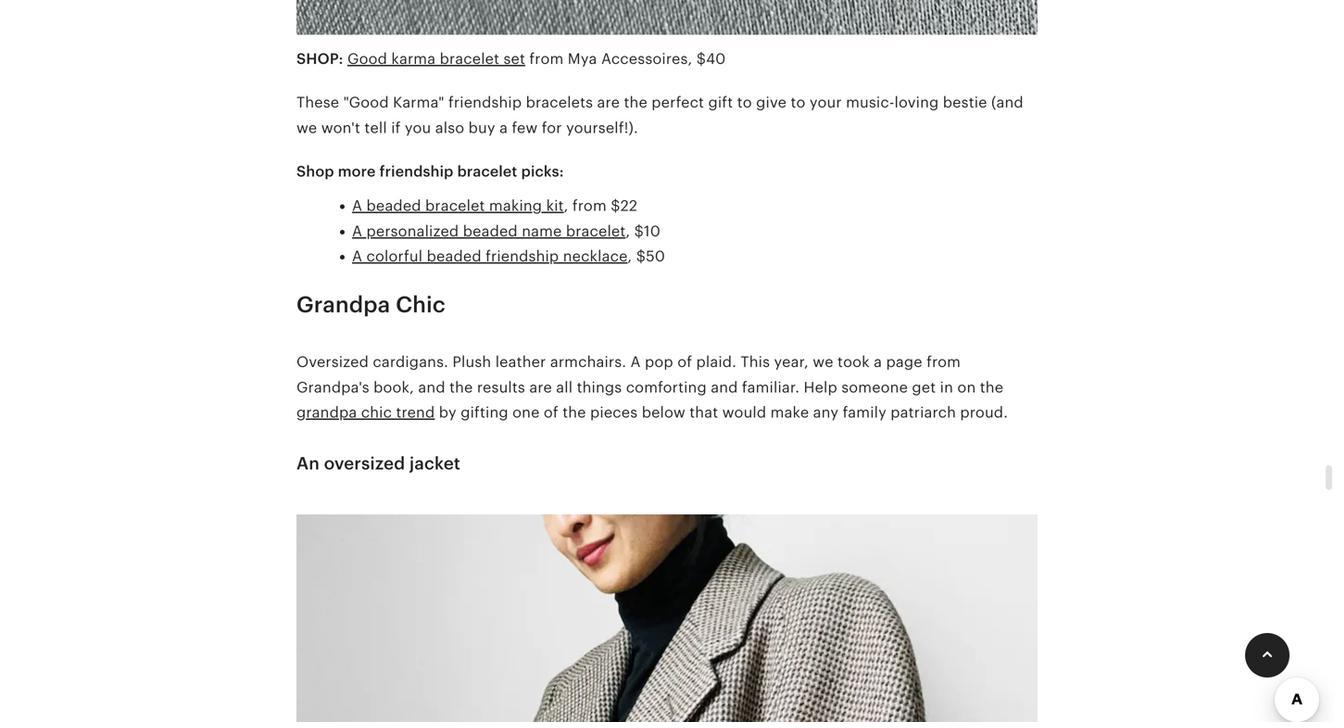 Task type: locate. For each thing, give the bounding box(es) containing it.
1 vertical spatial beaded
[[463, 223, 518, 240]]

are inside these "good karma" friendship bracelets are the perfect gift to give to your music-loving bestie (and we won't tell if you also buy a few for yourself!).
[[598, 94, 620, 111]]

we up help
[[813, 354, 834, 370]]

an
[[297, 454, 320, 473]]

0 vertical spatial beaded
[[367, 198, 421, 214]]

to
[[738, 94, 753, 111], [791, 94, 806, 111]]

oversized
[[297, 354, 369, 370]]

bracelet left "set"
[[440, 50, 500, 67]]

are up yourself!).
[[598, 94, 620, 111]]

the
[[624, 94, 648, 111], [450, 379, 473, 396], [981, 379, 1004, 396], [563, 404, 586, 421]]

a
[[500, 119, 508, 136], [874, 354, 883, 370]]

a left few
[[500, 119, 508, 136]]

patriarch
[[891, 404, 957, 421]]

from up in
[[927, 354, 961, 370]]

we down these
[[297, 119, 317, 136]]

, left $50
[[628, 248, 633, 265]]

0 horizontal spatial and
[[418, 379, 446, 396]]

0 horizontal spatial are
[[530, 379, 552, 396]]

bracelet up necklace
[[566, 223, 626, 240]]

name
[[522, 223, 562, 240]]

a personalized beaded name bracelet link
[[352, 223, 626, 240]]

are inside the oversized cardigans. plush leather armchairs. a pop of plaid. this year, we took a page from grandpa's book, and the results are all things comforting and familiar. help someone get in on the grandpa chic trend by gifting one of the pieces below that would make any family patriarch proud.
[[530, 379, 552, 396]]

of right pop
[[678, 354, 693, 370]]

2 horizontal spatial from
[[927, 354, 961, 370]]

results
[[477, 379, 526, 396]]

1 horizontal spatial we
[[813, 354, 834, 370]]

cardigans.
[[373, 354, 449, 370]]

and
[[418, 379, 446, 396], [711, 379, 738, 396]]

a left personalized
[[352, 223, 363, 240]]

friendship inside these "good karma" friendship bracelets are the perfect gift to give to your music-loving bestie (and we won't tell if you also buy a few for yourself!).
[[449, 94, 522, 111]]

to right give
[[791, 94, 806, 111]]

won't
[[321, 119, 361, 136]]

1 vertical spatial from
[[573, 198, 607, 214]]

a left colorful
[[352, 248, 363, 265]]

0 horizontal spatial we
[[297, 119, 317, 136]]

1 vertical spatial a
[[874, 354, 883, 370]]

0 horizontal spatial a
[[500, 119, 508, 136]]

trend
[[396, 404, 435, 421]]

familiar.
[[743, 379, 800, 396]]

from inside the oversized cardigans. plush leather armchairs. a pop of plaid. this year, we took a page from grandpa's book, and the results are all things comforting and familiar. help someone get in on the grandpa chic trend by gifting one of the pieces below that would make any family patriarch proud.
[[927, 354, 961, 370]]

1 vertical spatial we
[[813, 354, 834, 370]]

give
[[757, 94, 787, 111]]

friendship
[[449, 94, 522, 111], [380, 163, 454, 180], [486, 248, 559, 265]]

shop more friendship bracelet picks:
[[297, 163, 564, 180]]

0 vertical spatial friendship
[[449, 94, 522, 111]]

necklace
[[563, 248, 628, 265]]

beaded down a personalized beaded name bracelet link
[[427, 248, 482, 265]]

2 vertical spatial from
[[927, 354, 961, 370]]

this
[[741, 354, 771, 370]]

friendship up buy
[[449, 94, 522, 111]]

your
[[810, 94, 842, 111]]

from right kit
[[573, 198, 607, 214]]

to right gift
[[738, 94, 753, 111]]

kit
[[547, 198, 564, 214]]

bracelets
[[526, 94, 593, 111]]

1 vertical spatial friendship
[[380, 163, 454, 180]]

all
[[557, 379, 573, 396]]

buy
[[469, 119, 496, 136]]

2 and from the left
[[711, 379, 738, 396]]

bracelet
[[440, 50, 500, 67], [458, 163, 518, 180], [426, 198, 485, 214], [566, 223, 626, 240]]

friendship down "name"
[[486, 248, 559, 265]]

one
[[513, 404, 540, 421]]

a inside these "good karma" friendship bracelets are the perfect gift to give to your music-loving bestie (and we won't tell if you also buy a few for yourself!).
[[500, 119, 508, 136]]

a right took
[[874, 354, 883, 370]]

below
[[642, 404, 686, 421]]

things
[[577, 379, 622, 396]]

would
[[723, 404, 767, 421]]

we inside the oversized cardigans. plush leather armchairs. a pop of plaid. this year, we took a page from grandpa's book, and the results are all things comforting and familiar. help someone get in on the grandpa chic trend by gifting one of the pieces below that would make any family patriarch proud.
[[813, 354, 834, 370]]

2 vertical spatial beaded
[[427, 248, 482, 265]]

1 horizontal spatial from
[[573, 198, 607, 214]]

oversized wool jacket image
[[297, 503, 1038, 722]]

perfect
[[652, 94, 705, 111]]

from
[[530, 50, 564, 67], [573, 198, 607, 214], [927, 354, 961, 370]]

a beaded bracelet making kit , from $22 a personalized beaded name bracelet , $10 a colorful beaded friendship necklace , $50
[[352, 198, 666, 265]]

and up "by"
[[418, 379, 446, 396]]

oversized cardigans. plush leather armchairs. a pop of plaid. this year, we took a page from grandpa's book, and the results are all things comforting and familiar. help someone get in on the grandpa chic trend by gifting one of the pieces below that would make any family patriarch proud.
[[297, 354, 1009, 421]]

2 vertical spatial friendship
[[486, 248, 559, 265]]

beaded
[[367, 198, 421, 214], [463, 223, 518, 240], [427, 248, 482, 265]]

are
[[598, 94, 620, 111], [530, 379, 552, 396]]

1 vertical spatial are
[[530, 379, 552, 396]]

a
[[352, 198, 363, 214], [352, 223, 363, 240], [352, 248, 363, 265], [631, 354, 641, 370]]

beaded up the a colorful beaded friendship necklace link
[[463, 223, 518, 240]]

chic
[[396, 292, 446, 317]]

, down picks:
[[564, 198, 569, 214]]

family
[[843, 404, 887, 421]]

the up yourself!).
[[624, 94, 648, 111]]

on
[[958, 379, 977, 396]]

pop
[[645, 354, 674, 370]]

1 horizontal spatial to
[[791, 94, 806, 111]]

1 horizontal spatial are
[[598, 94, 620, 111]]

(and
[[992, 94, 1024, 111]]

,
[[564, 198, 569, 214], [626, 223, 631, 240], [628, 248, 633, 265]]

in
[[941, 379, 954, 396]]

0 horizontal spatial to
[[738, 94, 753, 111]]

0 vertical spatial a
[[500, 119, 508, 136]]

a inside the oversized cardigans. plush leather armchairs. a pop of plaid. this year, we took a page from grandpa's book, and the results are all things comforting and familiar. help someone get in on the grandpa chic trend by gifting one of the pieces below that would make any family patriarch proud.
[[631, 354, 641, 370]]

help
[[804, 379, 838, 396]]

more
[[338, 163, 376, 180]]

a left pop
[[631, 354, 641, 370]]

from right "set"
[[530, 50, 564, 67]]

that
[[690, 404, 719, 421]]

0 vertical spatial ,
[[564, 198, 569, 214]]

jacket
[[410, 454, 461, 473]]

0 vertical spatial of
[[678, 354, 693, 370]]

2 to from the left
[[791, 94, 806, 111]]

0 vertical spatial are
[[598, 94, 620, 111]]

plush
[[453, 354, 492, 370]]

the inside these "good karma" friendship bracelets are the perfect gift to give to your music-loving bestie (and we won't tell if you also buy a few for yourself!).
[[624, 94, 648, 111]]

0 horizontal spatial of
[[544, 404, 559, 421]]

few
[[512, 119, 538, 136]]

making
[[489, 198, 543, 214]]

1 horizontal spatial and
[[711, 379, 738, 396]]

of
[[678, 354, 693, 370], [544, 404, 559, 421]]

beaded up personalized
[[367, 198, 421, 214]]

1 and from the left
[[418, 379, 446, 396]]

0 vertical spatial we
[[297, 119, 317, 136]]

any
[[814, 404, 839, 421]]

are left all
[[530, 379, 552, 396]]

"good
[[344, 94, 389, 111]]

of right one
[[544, 404, 559, 421]]

armchairs.
[[551, 354, 627, 370]]

a inside the oversized cardigans. plush leather armchairs. a pop of plaid. this year, we took a page from grandpa's book, and the results are all things comforting and familiar. help someone get in on the grandpa chic trend by gifting one of the pieces below that would make any family patriarch proud.
[[874, 354, 883, 370]]

proud.
[[961, 404, 1009, 421]]

a colorful beaded friendship necklace link
[[352, 248, 628, 265]]

, left $10
[[626, 223, 631, 240]]

friendship down 'you' at top
[[380, 163, 454, 180]]

and down plaid.
[[711, 379, 738, 396]]

0 vertical spatial from
[[530, 50, 564, 67]]

1 horizontal spatial a
[[874, 354, 883, 370]]



Task type: vqa. For each thing, say whether or not it's contained in the screenshot.


Task type: describe. For each thing, give the bounding box(es) containing it.
picks:
[[522, 163, 564, 180]]

a down more
[[352, 198, 363, 214]]

also
[[435, 119, 465, 136]]

karma
[[392, 50, 436, 67]]

personalized
[[367, 223, 459, 240]]

0 horizontal spatial from
[[530, 50, 564, 67]]

shop: good karma bracelet set from mya accessoires, $40
[[297, 50, 726, 67]]

grandpa chic
[[297, 292, 446, 317]]

loving
[[895, 94, 939, 111]]

took
[[838, 354, 870, 370]]

comforting
[[626, 379, 707, 396]]

gift
[[709, 94, 734, 111]]

chic
[[361, 404, 392, 421]]

make
[[771, 404, 810, 421]]

these "good karma" friendship bracelets are the perfect gift to give to your music-loving bestie (and we won't tell if you also buy a few for yourself!).
[[297, 94, 1024, 136]]

2 vertical spatial ,
[[628, 248, 633, 265]]

1 vertical spatial ,
[[626, 223, 631, 240]]

accessoires,
[[602, 50, 693, 67]]

grandpa's
[[297, 379, 370, 396]]

by
[[439, 404, 457, 421]]

you
[[405, 119, 431, 136]]

good karma bracelet set image
[[297, 0, 1038, 46]]

leather
[[496, 354, 546, 370]]

pieces
[[591, 404, 638, 421]]

book,
[[374, 379, 414, 396]]

bracelet up a personalized beaded name bracelet link
[[426, 198, 485, 214]]

music-
[[847, 94, 895, 111]]

yourself!).
[[566, 119, 639, 136]]

the right on
[[981, 379, 1004, 396]]

good
[[348, 50, 388, 67]]

an oversized jacket
[[297, 454, 461, 473]]

oversized
[[324, 454, 405, 473]]

grandpa
[[297, 292, 391, 317]]

set
[[504, 50, 526, 67]]

colorful
[[367, 248, 423, 265]]

grandpa
[[297, 404, 357, 421]]

$22
[[611, 198, 638, 214]]

plaid.
[[697, 354, 737, 370]]

tell
[[365, 119, 387, 136]]

shop
[[297, 163, 334, 180]]

1 to from the left
[[738, 94, 753, 111]]

friendship inside a beaded bracelet making kit , from $22 a personalized beaded name bracelet , $10 a colorful beaded friendship necklace , $50
[[486, 248, 559, 265]]

someone
[[842, 379, 909, 396]]

we inside these "good karma" friendship bracelets are the perfect gift to give to your music-loving bestie (and we won't tell if you also buy a few for yourself!).
[[297, 119, 317, 136]]

get
[[913, 379, 937, 396]]

grandpa chic trend link
[[297, 404, 435, 421]]

these
[[297, 94, 340, 111]]

$50
[[637, 248, 666, 265]]

karma"
[[393, 94, 445, 111]]

for
[[542, 119, 562, 136]]

year,
[[775, 354, 809, 370]]

bestie
[[944, 94, 988, 111]]

1 vertical spatial of
[[544, 404, 559, 421]]

if
[[391, 119, 401, 136]]

shop:
[[297, 50, 344, 67]]

the down all
[[563, 404, 586, 421]]

bracelet down buy
[[458, 163, 518, 180]]

gifting
[[461, 404, 509, 421]]

1 horizontal spatial of
[[678, 354, 693, 370]]

the down plush
[[450, 379, 473, 396]]

from inside a beaded bracelet making kit , from $22 a personalized beaded name bracelet , $10 a colorful beaded friendship necklace , $50
[[573, 198, 607, 214]]

mya
[[568, 50, 598, 67]]

page
[[887, 354, 923, 370]]

$40
[[697, 50, 726, 67]]

a beaded bracelet making kit link
[[352, 198, 564, 214]]

$10
[[635, 223, 661, 240]]

good karma bracelet set link
[[348, 50, 526, 67]]



